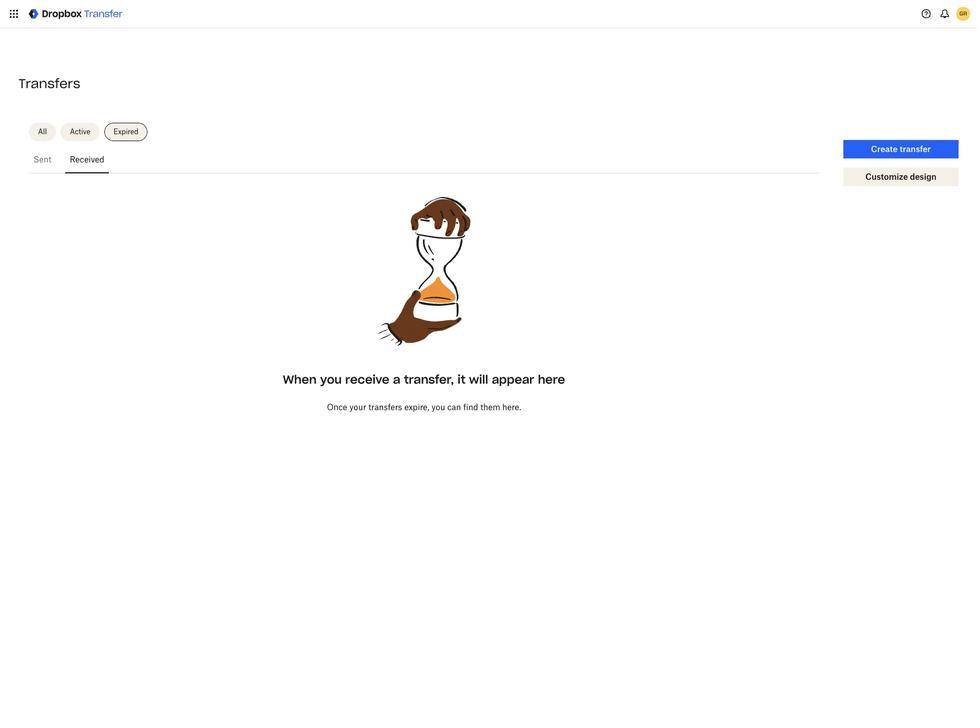 Task type: vqa. For each thing, say whether or not it's contained in the screenshot.
context inside the Move work forward in less time, on your own time. Capture lets you give and receive feedback on work, provide context to complicated topics, and strike the right tone using screen recordings, voiceovers, and screenshots. And with everything connected to Dropbox, you can securely share your work without switching apps.
no



Task type: locate. For each thing, give the bounding box(es) containing it.
received
[[70, 154, 104, 164]]

appear
[[492, 372, 535, 387]]

all
[[38, 127, 47, 136]]

you up once
[[320, 372, 342, 387]]

0 horizontal spatial you
[[320, 372, 342, 387]]

here
[[538, 372, 565, 387]]

once
[[327, 402, 347, 412]]

can
[[448, 402, 461, 412]]

here.
[[503, 402, 521, 412]]

active
[[70, 127, 90, 136]]

1 horizontal spatial you
[[432, 402, 445, 412]]

0 vertical spatial you
[[320, 372, 342, 387]]

customize design
[[866, 172, 937, 182]]

transfer
[[900, 144, 931, 154]]

find
[[463, 402, 478, 412]]

your
[[350, 402, 366, 412]]

you left can
[[432, 402, 445, 412]]

once your transfers expire, you can find them here.
[[327, 402, 521, 412]]

when
[[283, 372, 317, 387]]

you
[[320, 372, 342, 387], [432, 402, 445, 412]]

receive
[[345, 372, 390, 387]]

received tab
[[65, 146, 109, 173]]

tab list
[[29, 146, 820, 173]]

transfers
[[18, 76, 80, 92]]

create
[[872, 144, 898, 154]]



Task type: describe. For each thing, give the bounding box(es) containing it.
transfers
[[369, 402, 402, 412]]

tab list containing sent
[[29, 146, 820, 173]]

expired
[[114, 127, 139, 136]]

them
[[481, 402, 500, 412]]

transfer,
[[404, 372, 454, 387]]

it
[[458, 372, 466, 387]]

will
[[469, 372, 488, 387]]

gr button
[[954, 5, 973, 23]]

design
[[910, 172, 937, 182]]

customize
[[866, 172, 908, 182]]

create transfer
[[872, 144, 931, 154]]

active button
[[61, 123, 100, 141]]

sent tab
[[29, 146, 56, 173]]

expire,
[[405, 402, 430, 412]]

sent
[[33, 154, 51, 164]]

create transfer button
[[844, 140, 959, 159]]

all button
[[29, 123, 56, 141]]

customize design button
[[844, 168, 959, 186]]

1 vertical spatial you
[[432, 402, 445, 412]]

expired button
[[104, 123, 148, 141]]

when you receive a transfer, it will appear here
[[283, 372, 565, 387]]

a
[[393, 372, 401, 387]]

gr
[[960, 10, 968, 17]]



